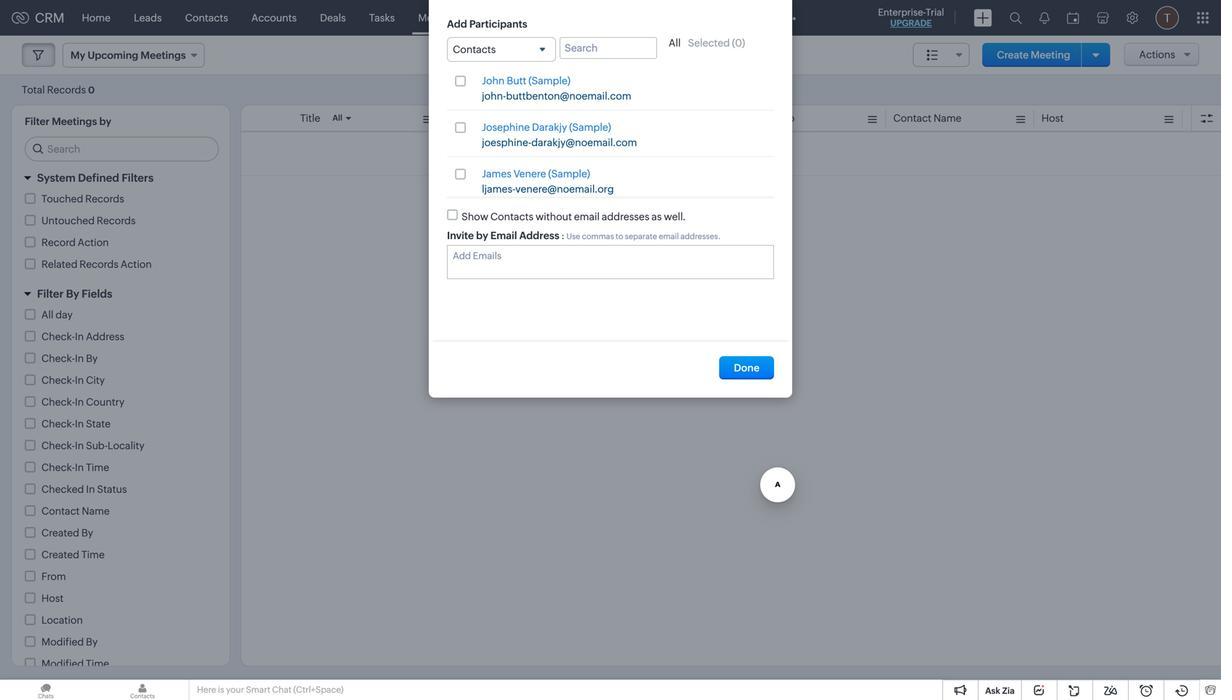 Task type: describe. For each thing, give the bounding box(es) containing it.
checked
[[41, 484, 84, 495]]

invite by email address : use commas to separate email addresses.
[[447, 230, 721, 242]]

locality
[[108, 440, 145, 452]]

)
[[743, 37, 746, 49]]

by for filter
[[66, 288, 79, 300]]

by for modified
[[86, 636, 98, 648]]

defined
[[78, 172, 119, 184]]

title
[[300, 112, 320, 124]]

all for all day
[[41, 309, 53, 321]]

john butt (sample) john-buttbenton@noemail.com
[[482, 75, 632, 102]]

is
[[218, 685, 224, 695]]

total records 0
[[22, 84, 95, 96]]

(
[[732, 37, 736, 49]]

check- for check-in state
[[41, 418, 75, 430]]

as
[[652, 211, 662, 223]]

contacts image
[[97, 680, 188, 700]]

0 horizontal spatial action
[[78, 237, 109, 248]]

james
[[482, 168, 512, 180]]

selected
[[688, 37, 730, 49]]

2 to from the left
[[784, 112, 795, 124]]

system defined filters button
[[12, 165, 230, 191]]

buttbenton@noemail.com
[[506, 90, 632, 102]]

0 horizontal spatial name
[[82, 505, 110, 517]]

check- for check-in country
[[41, 396, 75, 408]]

check- for check-in sub-locality
[[41, 440, 75, 452]]

0 horizontal spatial email
[[574, 211, 600, 223]]

related for related to
[[745, 112, 782, 124]]

check- for check-in by
[[41, 353, 75, 364]]

by up city
[[86, 353, 98, 364]]

time for created time
[[81, 549, 105, 561]]

1 vertical spatial meetings
[[52, 116, 97, 127]]

tasks
[[369, 12, 395, 24]]

addresses.
[[681, 232, 721, 241]]

check-in state
[[41, 418, 111, 430]]

enterprise-trial upgrade
[[879, 7, 945, 28]]

james venere (sample) ljames-venere@noemail.org
[[482, 168, 614, 195]]

check-in city
[[41, 375, 105, 386]]

contacts for contacts field on the top of the page
[[453, 44, 496, 55]]

1 vertical spatial host
[[41, 593, 64, 604]]

modified by
[[41, 636, 98, 648]]

zia
[[1003, 686, 1015, 696]]

all for all selected ( 0 )
[[669, 37, 681, 49]]

chats image
[[0, 680, 92, 700]]

smart
[[246, 685, 271, 695]]

create menu element
[[966, 0, 1002, 35]]

calls link
[[474, 0, 520, 35]]

Search text field
[[560, 37, 657, 59]]

0 vertical spatial address
[[520, 230, 560, 242]]

ask
[[986, 686, 1001, 696]]

butt
[[507, 75, 527, 87]]

modified time
[[41, 658, 109, 670]]

trial
[[926, 7, 945, 18]]

0 horizontal spatial contact name
[[41, 505, 110, 517]]

created by
[[41, 527, 93, 539]]

leads link
[[122, 0, 174, 35]]

filters
[[122, 172, 154, 184]]

check- for check-in city
[[41, 375, 75, 386]]

1 horizontal spatial contact
[[894, 112, 932, 124]]

total
[[22, 84, 45, 96]]

0 vertical spatial from
[[449, 112, 473, 124]]

participants
[[470, 18, 528, 30]]

enterprise-
[[879, 7, 926, 18]]

filter for filter meetings by
[[25, 116, 50, 127]]

james venere (sample) link
[[482, 168, 591, 180]]

time for modified time
[[86, 658, 109, 670]]

0 vertical spatial time
[[86, 462, 109, 473]]

(ctrl+space)
[[293, 685, 344, 695]]

check- for check-in time
[[41, 462, 75, 473]]

add participants
[[447, 18, 528, 30]]

separate
[[625, 232, 658, 241]]

darakjy@noemail.com
[[532, 137, 637, 149]]

check- for check-in address
[[41, 331, 75, 343]]

checked in status
[[41, 484, 127, 495]]

leads
[[134, 12, 162, 24]]

record action
[[41, 237, 109, 248]]

in for state
[[75, 418, 84, 430]]

created time
[[41, 549, 105, 561]]

related records action
[[41, 259, 152, 270]]

(sample) for josephine darakjy (sample)
[[570, 122, 612, 133]]

josephine darakjy (sample) link
[[482, 121, 612, 134]]

josephine darakjy (sample) joesphine-darakjy@noemail.com
[[482, 122, 637, 149]]

crm
[[35, 10, 64, 25]]

venere@noemail.org
[[516, 183, 614, 195]]

show contacts without email addresses as well.
[[462, 211, 686, 223]]

check-in by
[[41, 353, 98, 364]]

darakjy
[[532, 122, 567, 133]]

all link
[[669, 37, 681, 49]]

here
[[197, 685, 216, 695]]

0 horizontal spatial contact
[[41, 505, 80, 517]]

check-in country
[[41, 396, 125, 408]]

in for by
[[75, 353, 84, 364]]

add
[[447, 18, 467, 30]]



Task type: locate. For each thing, give the bounding box(es) containing it.
addresses
[[602, 211, 650, 223]]

0 vertical spatial email
[[574, 211, 600, 223]]

meetings link
[[407, 0, 474, 35]]

check- down check-in country
[[41, 418, 75, 430]]

josephine
[[482, 122, 530, 133]]

meeting
[[1031, 49, 1071, 61]]

state
[[86, 418, 111, 430]]

(sample) up darakjy@noemail.com
[[570, 122, 612, 133]]

6 check- from the top
[[41, 440, 75, 452]]

records for untouched
[[97, 215, 136, 227]]

1 vertical spatial 0
[[88, 85, 95, 96]]

search image
[[1010, 12, 1023, 24]]

created for created by
[[41, 527, 79, 539]]

chat
[[272, 685, 292, 695]]

filter by fields button
[[12, 281, 230, 307]]

contacts link
[[174, 0, 240, 35]]

created for created time
[[41, 549, 79, 561]]

0 vertical spatial by
[[99, 116, 111, 127]]

1 vertical spatial modified
[[41, 658, 84, 670]]

0 vertical spatial contact
[[894, 112, 932, 124]]

host down meeting
[[1042, 112, 1064, 124]]

in for status
[[86, 484, 95, 495]]

check-in address
[[41, 331, 124, 343]]

1 horizontal spatial name
[[934, 112, 962, 124]]

check-in sub-locality
[[41, 440, 145, 452]]

4 check- from the top
[[41, 396, 75, 408]]

in left state
[[75, 418, 84, 430]]

search element
[[1002, 0, 1031, 36]]

all selected ( 0 )
[[669, 37, 746, 49]]

create
[[998, 49, 1029, 61]]

modified for modified by
[[41, 636, 84, 648]]

1 vertical spatial email
[[659, 232, 679, 241]]

touched records
[[41, 193, 124, 205]]

1 to from the left
[[597, 112, 609, 124]]

2 created from the top
[[41, 549, 79, 561]]

(sample) for james venere (sample)
[[549, 168, 591, 180]]

commas
[[582, 232, 614, 241]]

deals link
[[309, 0, 358, 35]]

filter down total at the top of the page
[[25, 116, 50, 127]]

1 vertical spatial by
[[476, 230, 489, 242]]

modified down location
[[41, 636, 84, 648]]

untouched records
[[41, 215, 136, 227]]

modified down modified by
[[41, 658, 84, 670]]

check- down check-in city
[[41, 396, 75, 408]]

0 horizontal spatial address
[[86, 331, 124, 343]]

create meeting button
[[983, 43, 1086, 67]]

upgrade
[[891, 18, 932, 28]]

0 vertical spatial name
[[934, 112, 962, 124]]

records for related
[[80, 259, 119, 270]]

to
[[597, 112, 609, 124], [784, 112, 795, 124]]

address up "check-in by"
[[86, 331, 124, 343]]

accounts
[[252, 12, 297, 24]]

status
[[97, 484, 127, 495]]

contacts inside contacts field
[[453, 44, 496, 55]]

in down check-in address
[[75, 353, 84, 364]]

profile element
[[1148, 0, 1188, 35]]

record
[[41, 237, 76, 248]]

0 vertical spatial related
[[745, 112, 782, 124]]

related to
[[745, 112, 795, 124]]

time
[[86, 462, 109, 473], [81, 549, 105, 561], [86, 658, 109, 670]]

0 vertical spatial meetings
[[418, 12, 462, 24]]

day
[[56, 309, 73, 321]]

Add Emails text field
[[453, 251, 763, 262]]

2 check- from the top
[[41, 353, 75, 364]]

1 modified from the top
[[41, 636, 84, 648]]

by up search text field
[[99, 116, 111, 127]]

1 horizontal spatial by
[[476, 230, 489, 242]]

0 horizontal spatial all
[[41, 309, 53, 321]]

0 vertical spatial filter
[[25, 116, 50, 127]]

1 horizontal spatial from
[[449, 112, 473, 124]]

create menu image
[[975, 9, 993, 27]]

1 vertical spatial contacts
[[453, 44, 496, 55]]

sub-
[[86, 440, 108, 452]]

check- up check-in city
[[41, 353, 75, 364]]

system defined filters
[[37, 172, 154, 184]]

email down well.
[[659, 232, 679, 241]]

system
[[37, 172, 76, 184]]

0 horizontal spatial host
[[41, 593, 64, 604]]

1 vertical spatial action
[[121, 259, 152, 270]]

1 horizontal spatial address
[[520, 230, 560, 242]]

here is your smart chat (ctrl+space)
[[197, 685, 344, 695]]

1 vertical spatial from
[[41, 571, 66, 583]]

john-
[[482, 90, 506, 102]]

1 vertical spatial name
[[82, 505, 110, 517]]

records up fields
[[80, 259, 119, 270]]

ask zia
[[986, 686, 1015, 696]]

email up invite by email address : use commas to separate email addresses.
[[574, 211, 600, 223]]

(sample) inside james venere (sample) ljames-venere@noemail.org
[[549, 168, 591, 180]]

home link
[[70, 0, 122, 35]]

check-
[[41, 331, 75, 343], [41, 353, 75, 364], [41, 375, 75, 386], [41, 396, 75, 408], [41, 418, 75, 430], [41, 440, 75, 452], [41, 462, 75, 473]]

in left city
[[75, 375, 84, 386]]

all for all
[[333, 113, 343, 123]]

0 horizontal spatial to
[[597, 112, 609, 124]]

1 horizontal spatial related
[[745, 112, 782, 124]]

from down created time
[[41, 571, 66, 583]]

1 vertical spatial (sample)
[[570, 122, 612, 133]]

records up filter meetings by
[[47, 84, 86, 96]]

your
[[226, 685, 244, 695]]

by
[[66, 288, 79, 300], [86, 353, 98, 364], [81, 527, 93, 539], [86, 636, 98, 648]]

0 vertical spatial action
[[78, 237, 109, 248]]

in up checked in status
[[75, 462, 84, 473]]

without
[[536, 211, 572, 223]]

email inside invite by email address : use commas to separate email addresses.
[[659, 232, 679, 241]]

modified for modified time
[[41, 658, 84, 670]]

records
[[47, 84, 86, 96], [85, 193, 124, 205], [97, 215, 136, 227], [80, 259, 119, 270]]

by up day
[[66, 288, 79, 300]]

filter
[[25, 116, 50, 127], [37, 288, 64, 300]]

1 horizontal spatial host
[[1042, 112, 1064, 124]]

2 vertical spatial all
[[41, 309, 53, 321]]

(sample) for john butt (sample)
[[529, 75, 571, 87]]

0 inside total records 0
[[88, 85, 95, 96]]

(sample) up "venere@noemail.org"
[[549, 168, 591, 180]]

crm link
[[12, 10, 64, 25]]

by for created
[[81, 527, 93, 539]]

modified
[[41, 636, 84, 648], [41, 658, 84, 670]]

1 vertical spatial contact
[[41, 505, 80, 517]]

0 vertical spatial (sample)
[[529, 75, 571, 87]]

2 vertical spatial time
[[86, 658, 109, 670]]

0 up filter meetings by
[[88, 85, 95, 96]]

1 vertical spatial created
[[41, 549, 79, 561]]

filter by fields
[[37, 288, 112, 300]]

in for sub-
[[75, 440, 84, 452]]

0 vertical spatial all
[[669, 37, 681, 49]]

1 horizontal spatial email
[[659, 232, 679, 241]]

records for touched
[[85, 193, 124, 205]]

all right title
[[333, 113, 343, 123]]

deals
[[320, 12, 346, 24]]

action up filter by fields dropdown button
[[121, 259, 152, 270]]

check- up checked
[[41, 462, 75, 473]]

john
[[482, 75, 505, 87]]

(sample) up buttbenton@noemail.com
[[529, 75, 571, 87]]

1 check- from the top
[[41, 331, 75, 343]]

1 vertical spatial filter
[[37, 288, 64, 300]]

0 horizontal spatial related
[[41, 259, 78, 270]]

None button
[[720, 356, 775, 380]]

related for related records action
[[41, 259, 78, 270]]

1 created from the top
[[41, 527, 79, 539]]

meetings down total records 0
[[52, 116, 97, 127]]

contacts down add participants
[[453, 44, 496, 55]]

0 vertical spatial 0
[[736, 37, 743, 49]]

check- down all day
[[41, 331, 75, 343]]

(sample) inside john butt (sample) john-buttbenton@noemail.com
[[529, 75, 571, 87]]

in for time
[[75, 462, 84, 473]]

0 vertical spatial created
[[41, 527, 79, 539]]

meetings left the calls link
[[418, 12, 462, 24]]

2 vertical spatial (sample)
[[549, 168, 591, 180]]

contacts for contacts link
[[185, 12, 228, 24]]

1 vertical spatial all
[[333, 113, 343, 123]]

in for country
[[75, 396, 84, 408]]

john butt (sample) link
[[482, 75, 571, 87]]

3 check- from the top
[[41, 375, 75, 386]]

tasks link
[[358, 0, 407, 35]]

contacts up "email"
[[491, 211, 534, 223]]

1 vertical spatial related
[[41, 259, 78, 270]]

all left selected
[[669, 37, 681, 49]]

venere
[[514, 168, 546, 180]]

create meeting
[[998, 49, 1071, 61]]

0 vertical spatial modified
[[41, 636, 84, 648]]

touched
[[41, 193, 83, 205]]

city
[[86, 375, 105, 386]]

1 horizontal spatial meetings
[[418, 12, 462, 24]]

by inside filter by fields dropdown button
[[66, 288, 79, 300]]

ljames-
[[482, 183, 516, 195]]

by up modified time
[[86, 636, 98, 648]]

records down defined
[[85, 193, 124, 205]]

created
[[41, 527, 79, 539], [41, 549, 79, 561]]

by down show
[[476, 230, 489, 242]]

records for total
[[47, 84, 86, 96]]

0 horizontal spatial by
[[99, 116, 111, 127]]

joesphine-
[[482, 137, 532, 149]]

well.
[[664, 211, 686, 223]]

show
[[462, 211, 489, 223]]

profile image
[[1156, 6, 1180, 29]]

0 right selected
[[736, 37, 743, 49]]

created down the created by
[[41, 549, 79, 561]]

all day
[[41, 309, 73, 321]]

logo image
[[12, 12, 29, 24]]

1 horizontal spatial action
[[121, 259, 152, 270]]

1 vertical spatial time
[[81, 549, 105, 561]]

all left day
[[41, 309, 53, 321]]

time down sub-
[[86, 462, 109, 473]]

check- down "check-in by"
[[41, 375, 75, 386]]

7 check- from the top
[[41, 462, 75, 473]]

check- up check-in time
[[41, 440, 75, 452]]

in left sub-
[[75, 440, 84, 452]]

filter for filter by fields
[[37, 288, 64, 300]]

meetings
[[418, 12, 462, 24], [52, 116, 97, 127]]

1 vertical spatial address
[[86, 331, 124, 343]]

in for city
[[75, 375, 84, 386]]

2 modified from the top
[[41, 658, 84, 670]]

invite
[[447, 230, 474, 242]]

created up created time
[[41, 527, 79, 539]]

0 vertical spatial contacts
[[185, 12, 228, 24]]

address left :
[[520, 230, 560, 242]]

in up check-in state
[[75, 396, 84, 408]]

host up location
[[41, 593, 64, 604]]

contacts inside contacts link
[[185, 12, 228, 24]]

1 vertical spatial contact name
[[41, 505, 110, 517]]

0 horizontal spatial 0
[[88, 85, 95, 96]]

in left status
[[86, 484, 95, 495]]

in for address
[[75, 331, 84, 343]]

country
[[86, 396, 125, 408]]

name
[[934, 112, 962, 124], [82, 505, 110, 517]]

filter up all day
[[37, 288, 64, 300]]

action up the related records action at the left
[[78, 237, 109, 248]]

in up "check-in by"
[[75, 331, 84, 343]]

use
[[567, 232, 581, 241]]

(sample) inside josephine darakjy (sample) joesphine-darakjy@noemail.com
[[570, 122, 612, 133]]

:
[[562, 231, 565, 242]]

0 vertical spatial contact name
[[894, 112, 962, 124]]

1 horizontal spatial to
[[784, 112, 795, 124]]

all
[[669, 37, 681, 49], [333, 113, 343, 123], [41, 309, 53, 321]]

to
[[616, 232, 624, 241]]

0 horizontal spatial meetings
[[52, 116, 97, 127]]

1 horizontal spatial all
[[333, 113, 343, 123]]

actions
[[1140, 49, 1176, 60]]

2 vertical spatial contacts
[[491, 211, 534, 223]]

1 horizontal spatial contact name
[[894, 112, 962, 124]]

filter inside dropdown button
[[37, 288, 64, 300]]

0 vertical spatial host
[[1042, 112, 1064, 124]]

home
[[82, 12, 111, 24]]

calls
[[486, 12, 509, 24]]

Contacts field
[[447, 37, 556, 62]]

1 horizontal spatial 0
[[736, 37, 743, 49]]

action
[[78, 237, 109, 248], [121, 259, 152, 270]]

5 check- from the top
[[41, 418, 75, 430]]

Search text field
[[25, 137, 218, 161]]

fields
[[82, 288, 112, 300]]

records down touched records
[[97, 215, 136, 227]]

2 horizontal spatial all
[[669, 37, 681, 49]]

from left josephine
[[449, 112, 473, 124]]

time down modified by
[[86, 658, 109, 670]]

contacts right leads link
[[185, 12, 228, 24]]

0 horizontal spatial from
[[41, 571, 66, 583]]

by up created time
[[81, 527, 93, 539]]

accounts link
[[240, 0, 309, 35]]

time down the created by
[[81, 549, 105, 561]]



Task type: vqa. For each thing, say whether or not it's contained in the screenshot.
the Setting up sales targets help keep you and your sales team focused on achieving your goals for a specific time.
no



